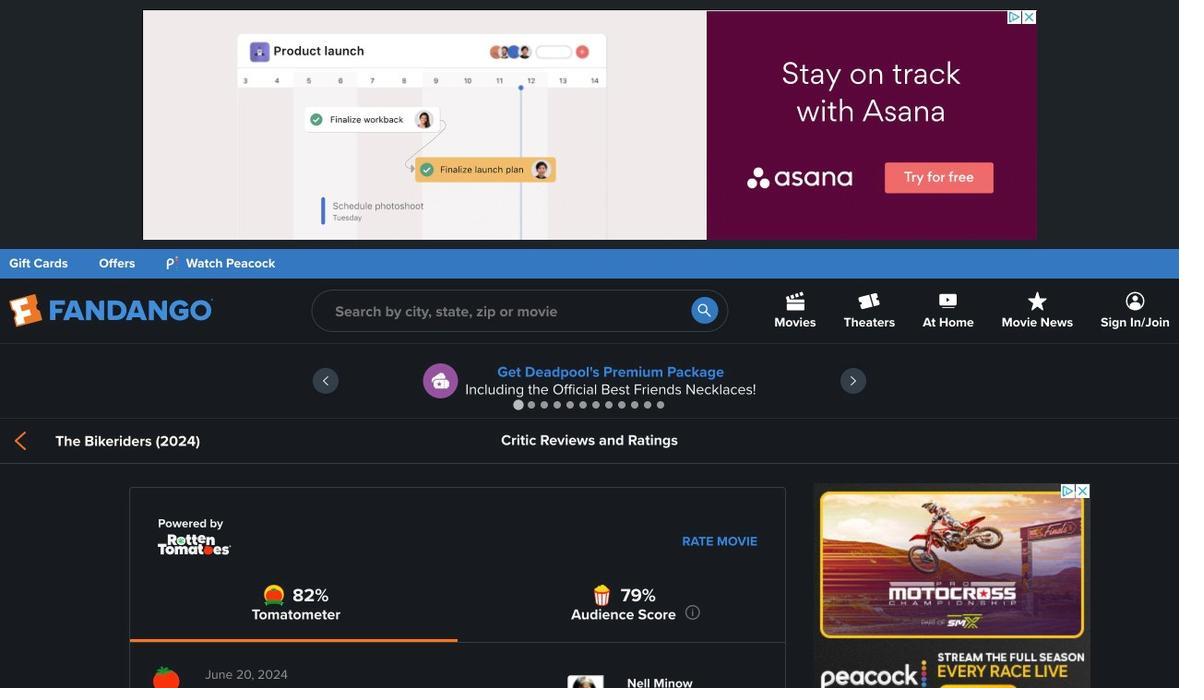 Task type: describe. For each thing, give the bounding box(es) containing it.
rottom flat certified_fresh image
[[263, 585, 285, 606]]

offer icon image
[[423, 364, 458, 399]]

none radio rottom flat certified_fresh
[[130, 571, 458, 632]]



Task type: locate. For each thing, give the bounding box(es) containing it.
Search by city, state, zip or movie text field
[[311, 290, 728, 332]]

advertisement element
[[142, 9, 1037, 240], [814, 483, 1091, 688]]

option group
[[130, 571, 785, 642]]

none radio the rottom flat upright
[[458, 571, 785, 632]]

1 none radio from the left
[[130, 571, 458, 632]]

None search field
[[311, 290, 728, 332]]

1 vertical spatial advertisement element
[[814, 483, 1091, 688]]

select a slide to show tab list
[[0, 398, 1179, 411]]

0 vertical spatial advertisement element
[[142, 9, 1037, 240]]

2 none radio from the left
[[458, 571, 785, 632]]

region
[[0, 344, 1179, 418]]

rottom flat upright image
[[591, 585, 613, 606]]

None radio
[[130, 571, 458, 632], [458, 571, 785, 632]]



Task type: vqa. For each thing, say whether or not it's contained in the screenshot.
Demon Slayer: Kimetsu No Yaiba - To the Hashira Training (2024) Poster Image
no



